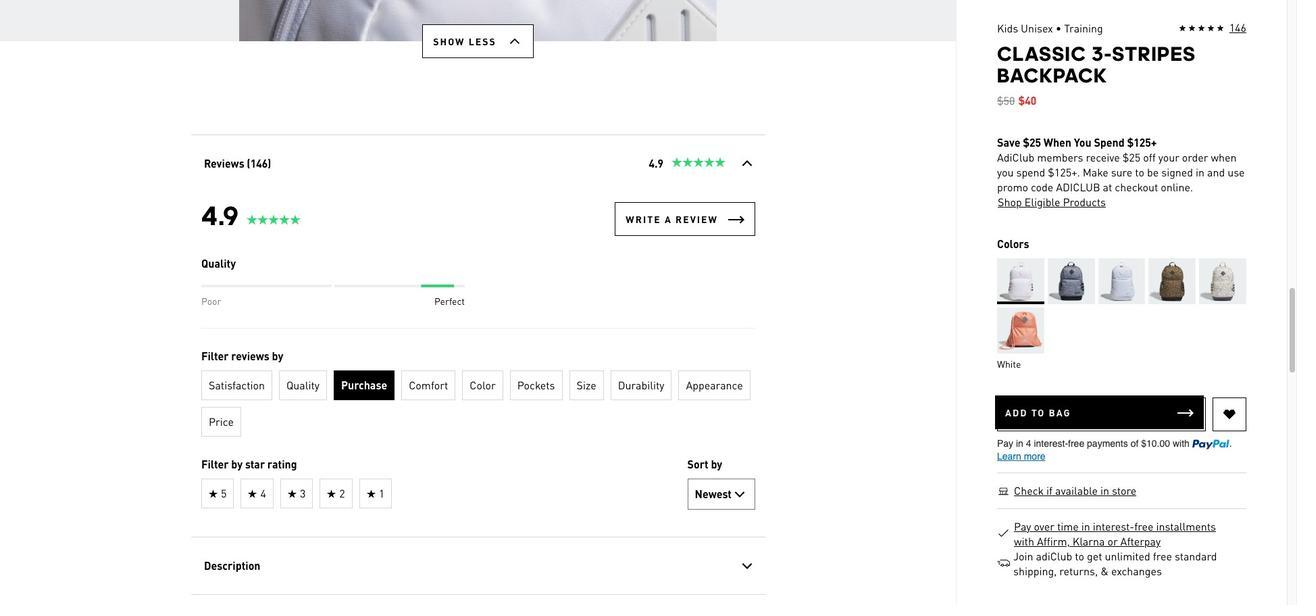 Task type: vqa. For each thing, say whether or not it's contained in the screenshot.
the reviews
yes



Task type: locate. For each thing, give the bounding box(es) containing it.
1 vertical spatial free
[[1154, 549, 1173, 563]]

in inside pay over time in interest-free installments with affirm, klarna or afterpay
[[1082, 519, 1091, 533]]

free up afterpay
[[1135, 519, 1154, 533]]

checkout
[[1116, 180, 1159, 194]]

4.9 up write at the top
[[649, 156, 664, 170]]

show
[[434, 35, 465, 47]]

product color: pink / silver metallic image
[[998, 308, 1045, 354]]

add to bag button
[[996, 395, 1205, 429]]

by right sort
[[711, 457, 722, 471]]

in
[[1197, 165, 1205, 179], [1101, 483, 1110, 498], [1082, 519, 1091, 533]]

0 horizontal spatial by
[[231, 457, 242, 471]]

filter up 5 link
[[201, 457, 229, 471]]

None field
[[688, 479, 755, 510]]

comfort link
[[401, 370, 455, 400]]

reviews
[[204, 156, 244, 170]]

4 link
[[241, 479, 273, 508]]

3 link
[[280, 479, 313, 508]]

1 horizontal spatial to
[[1136, 165, 1145, 179]]

exchanges
[[1112, 564, 1163, 578]]

$125+
[[1128, 135, 1158, 149]]

4.9
[[649, 156, 664, 170], [201, 199, 239, 231]]

filter
[[201, 349, 229, 363], [201, 457, 229, 471]]

returns,
[[1060, 564, 1099, 578]]

to
[[1136, 165, 1145, 179], [1076, 549, 1085, 563]]

review
[[676, 213, 718, 225]]

by
[[272, 349, 283, 363], [231, 457, 242, 471], [711, 457, 722, 471]]

filter left reviews
[[201, 349, 229, 363]]

product color: white image
[[998, 258, 1045, 304]]

pay
[[1015, 519, 1032, 533]]

by left star
[[231, 457, 242, 471]]

show less
[[434, 35, 497, 47]]

star
[[245, 457, 265, 471]]

free inside pay over time in interest-free installments with affirm, klarna or afterpay
[[1135, 519, 1154, 533]]

in left store
[[1101, 483, 1110, 498]]

free inside "join adiclub to get unlimited free standard shipping, returns, & exchanges"
[[1154, 549, 1173, 563]]

•
[[1056, 21, 1062, 35]]

0 vertical spatial free
[[1135, 519, 1154, 533]]

in down order on the right
[[1197, 165, 1205, 179]]

0 vertical spatial to
[[1136, 165, 1145, 179]]

1 vertical spatial in
[[1101, 483, 1110, 498]]

with
[[1015, 534, 1035, 548]]

0 vertical spatial $25
[[1024, 135, 1042, 149]]

2 horizontal spatial in
[[1197, 165, 1205, 179]]

shop
[[998, 195, 1023, 209]]

a
[[665, 213, 672, 225]]

installments
[[1157, 519, 1217, 533]]

order
[[1183, 150, 1209, 164]]

0 vertical spatial 4.9
[[649, 156, 664, 170]]

write
[[626, 213, 661, 225]]

comfort
[[409, 378, 448, 392]]

when
[[1212, 150, 1237, 164]]

interest-
[[1094, 519, 1135, 533]]

2 horizontal spatial by
[[711, 457, 722, 471]]

by for sort by
[[711, 457, 722, 471]]

shop eligible products link
[[998, 195, 1107, 210]]

1 horizontal spatial 4.9
[[649, 156, 664, 170]]

satisfaction
[[209, 378, 265, 392]]

free down afterpay
[[1154, 549, 1173, 563]]

less
[[469, 35, 497, 47]]

in for interest-
[[1082, 519, 1091, 533]]

size
[[577, 378, 596, 392]]

by right reviews
[[272, 349, 283, 363]]

1 horizontal spatial by
[[272, 349, 283, 363]]

pay over time in interest-free installments with affirm, klarna or afterpay
[[1015, 519, 1217, 548]]

0 horizontal spatial in
[[1082, 519, 1091, 533]]

in inside save $25 when you spend $125+ adiclub members receive $25 off your order when you spend $125+. make sure to be signed in and use promo code adiclub at checkout online. shop eligible products
[[1197, 165, 1205, 179]]

to left be
[[1136, 165, 1145, 179]]

0 vertical spatial in
[[1197, 165, 1205, 179]]

4.9 up quality
[[201, 199, 239, 231]]

$25 up 'adiclub'
[[1024, 135, 1042, 149]]

perfect
[[434, 295, 465, 307]]

dropdown image
[[732, 486, 748, 502]]

2 filter from the top
[[201, 457, 229, 471]]

1 horizontal spatial in
[[1101, 483, 1110, 498]]

to up returns,
[[1076, 549, 1085, 563]]

time
[[1058, 519, 1079, 533]]

0 horizontal spatial to
[[1076, 549, 1085, 563]]

1 horizontal spatial $25
[[1123, 150, 1141, 164]]

in inside check if available in store button
[[1101, 483, 1110, 498]]

1 vertical spatial filter
[[201, 457, 229, 471]]

over
[[1035, 519, 1055, 533]]

to
[[1032, 406, 1046, 418]]

$25
[[1024, 135, 1042, 149], [1123, 150, 1141, 164]]

off
[[1144, 150, 1156, 164]]

(146)
[[247, 156, 271, 170]]

adiclub
[[1037, 549, 1073, 563]]

color
[[470, 378, 496, 392]]

0 vertical spatial filter
[[201, 349, 229, 363]]

product color: light grey image
[[1099, 258, 1146, 304]]

filter by star rating
[[201, 457, 297, 471]]

size link
[[569, 370, 604, 400]]

kids unisex • training
[[998, 21, 1104, 35]]

pockets
[[517, 378, 555, 392]]

pockets link
[[510, 370, 562, 400]]

1 filter from the top
[[201, 349, 229, 363]]

by for filter by star rating
[[231, 457, 242, 471]]

5 link
[[201, 479, 234, 508]]

durability
[[618, 378, 665, 392]]

146 button
[[1179, 20, 1247, 37]]

klarna
[[1073, 534, 1106, 548]]

2 link
[[320, 479, 352, 508]]

in up klarna
[[1082, 519, 1091, 533]]

reviews (146)
[[204, 156, 271, 170]]

1
[[379, 486, 384, 500]]

products
[[1064, 195, 1107, 209]]

check if available in store
[[1015, 483, 1137, 498]]

signed
[[1162, 165, 1194, 179]]

and
[[1208, 165, 1226, 179]]

backpack
[[998, 64, 1108, 87]]

price
[[209, 414, 234, 429]]

$25 up sure
[[1123, 150, 1141, 164]]

you
[[1075, 135, 1092, 149]]

store
[[1113, 483, 1137, 498]]

0 horizontal spatial 4.9
[[201, 199, 239, 231]]

2 vertical spatial in
[[1082, 519, 1091, 533]]

2
[[339, 486, 345, 500]]

3-
[[1092, 42, 1113, 66]]

sure
[[1112, 165, 1133, 179]]

reviews
[[231, 349, 269, 363]]

1 vertical spatial to
[[1076, 549, 1085, 563]]

filter reviews by
[[201, 349, 283, 363]]

1 link
[[359, 479, 392, 508]]

in for store
[[1101, 483, 1110, 498]]



Task type: describe. For each thing, give the bounding box(es) containing it.
training
[[1065, 21, 1104, 35]]

show less button
[[423, 24, 534, 58]]

join
[[1014, 549, 1034, 563]]

description
[[204, 558, 260, 573]]

price link
[[201, 407, 241, 437]]

write a review
[[626, 213, 718, 225]]

be
[[1148, 165, 1160, 179]]

rating
[[267, 457, 297, 471]]

get
[[1088, 549, 1103, 563]]

&
[[1101, 564, 1109, 578]]

online.
[[1162, 180, 1194, 194]]

save
[[998, 135, 1021, 149]]

$40
[[1019, 93, 1037, 107]]

$125+.
[[1049, 165, 1081, 179]]

afterpay
[[1121, 534, 1161, 548]]

classic 3-stripes backpack $50 $40
[[998, 42, 1197, 107]]

write a review button
[[615, 202, 755, 236]]

filter for filter by star rating
[[201, 457, 229, 471]]

eligible
[[1025, 195, 1061, 209]]

check
[[1015, 483, 1045, 498]]

product color: white / onix / beige image
[[1200, 258, 1247, 304]]

sort by
[[688, 457, 722, 471]]

0 horizontal spatial $25
[[1024, 135, 1042, 149]]

check if available in store button
[[1014, 483, 1138, 498]]

at
[[1104, 180, 1113, 194]]

appearance
[[686, 378, 743, 392]]

none field containing newest
[[688, 479, 755, 510]]

purchase
[[341, 378, 387, 392]]

adiclub
[[998, 150, 1035, 164]]

product color: medium brown / black / pulse lime s22 image
[[1149, 258, 1197, 304]]

spend
[[1095, 135, 1125, 149]]

poor
[[201, 295, 221, 307]]

if
[[1047, 483, 1053, 498]]

kids
[[998, 21, 1019, 35]]

receive
[[1087, 150, 1121, 164]]

promo
[[998, 180, 1029, 194]]

appearance link
[[679, 370, 750, 400]]

3
[[300, 486, 305, 500]]

members
[[1038, 150, 1084, 164]]

product color: grey image
[[1048, 258, 1096, 304]]

add to bag
[[1006, 406, 1072, 418]]

stripes
[[1113, 42, 1197, 66]]

newest
[[695, 487, 732, 501]]

affirm,
[[1038, 534, 1071, 548]]

use
[[1228, 165, 1246, 179]]

color link
[[462, 370, 503, 400]]

or
[[1108, 534, 1119, 548]]

quality
[[201, 256, 236, 270]]

to inside save $25 when you spend $125+ adiclub members receive $25 off your order when you spend $125+. make sure to be signed in and use promo code adiclub at checkout online. shop eligible products
[[1136, 165, 1145, 179]]

free for unlimited
[[1154, 549, 1173, 563]]

quality
[[286, 378, 319, 392]]

code
[[1032, 180, 1054, 194]]

classic
[[998, 42, 1087, 66]]

satisfaction link
[[201, 370, 272, 400]]

spend
[[1017, 165, 1046, 179]]

$50
[[998, 93, 1016, 107]]

description button
[[191, 537, 766, 594]]

join adiclub to get unlimited free standard shipping, returns, & exchanges
[[1014, 549, 1218, 578]]

unlimited
[[1106, 549, 1151, 563]]

durability link
[[611, 370, 672, 400]]

to inside "join adiclub to get unlimited free standard shipping, returns, & exchanges"
[[1076, 549, 1085, 563]]

when
[[1044, 135, 1072, 149]]

bag
[[1050, 406, 1072, 418]]

pay over time in interest-free installments with affirm, klarna or afterpay link
[[1014, 519, 1239, 549]]

shipping,
[[1014, 564, 1058, 578]]

adiclub
[[1057, 180, 1101, 194]]

1 vertical spatial $25
[[1123, 150, 1141, 164]]

add
[[1006, 406, 1028, 418]]

filter for filter reviews by
[[201, 349, 229, 363]]

colors
[[998, 237, 1030, 251]]

white
[[998, 358, 1022, 370]]

free for interest-
[[1135, 519, 1154, 533]]

make
[[1084, 165, 1109, 179]]

1 vertical spatial 4.9
[[201, 199, 239, 231]]

your
[[1159, 150, 1180, 164]]

purchase link
[[334, 370, 395, 400]]

unisex
[[1022, 21, 1054, 35]]



